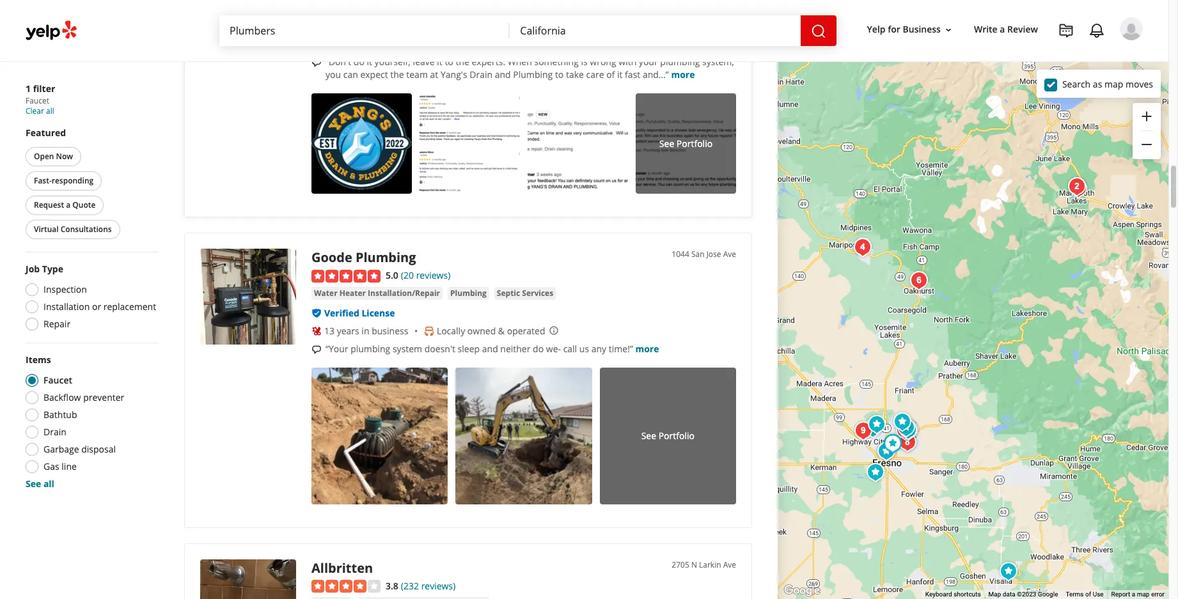 Task type: describe. For each thing, give the bounding box(es) containing it.
1 vertical spatial the
[[391, 69, 404, 81]]

water for the bottom water heater installation/repair button
[[314, 288, 338, 299]]

as
[[1093, 78, 1103, 90]]

5.0
[[386, 270, 399, 282]]

0 vertical spatial water heater installation/repair link
[[358, 0, 489, 13]]

care
[[586, 69, 604, 81]]

something
[[535, 56, 579, 68]]

0 vertical spatial portfolio
[[677, 137, 713, 150]]

you
[[326, 69, 341, 81]]

1 vertical spatial lee's air, plumbing, & heating image
[[996, 559, 1022, 585]]

allbritten link
[[312, 560, 373, 577]]

"don't
[[326, 56, 351, 68]]

of inside the ""don't do it yourself; leave it to the experts. when something is wrong with your plumbing system, you can expect the team at yang's drain and plumbing to take care of it fast and…""
[[607, 69, 615, 81]]

search as map moves
[[1063, 78, 1154, 90]]

ave for goode plumbing
[[724, 249, 737, 260]]

team
[[407, 69, 428, 81]]

search image
[[811, 23, 826, 39]]

goode plumbing
[[312, 249, 416, 266]]

plumbing button for the rightmost plumbing link
[[448, 287, 489, 300]]

professionals
[[362, 38, 418, 50]]

system,
[[703, 56, 734, 68]]

verified license button
[[324, 307, 395, 319]]

16 years in business v2 image
[[312, 326, 322, 336]]

report a map error
[[1112, 591, 1165, 598]]

zoom out image
[[1140, 137, 1155, 152]]

ave for allbritten
[[724, 560, 737, 571]]

error
[[1152, 591, 1165, 598]]

jose
[[707, 249, 722, 260]]

any
[[592, 343, 607, 355]]

1 vertical spatial do
[[533, 343, 544, 355]]

plumbing up certified on the left
[[314, 1, 351, 12]]

experts.
[[472, 56, 506, 68]]

Near text field
[[520, 24, 791, 38]]

drain inside the ""don't do it yourself; leave it to the experts. when something is wrong with your plumbing system, you can expect the team at yang's drain and plumbing to take care of it fast and…""
[[470, 69, 493, 81]]

certified
[[324, 38, 360, 50]]

fast-responding button
[[26, 171, 102, 191]]

with
[[619, 56, 637, 68]]

16 speech v2 image for "your plumbing system doesn't sleep and neither do we- call us any time!"
[[312, 345, 322, 355]]

(20 reviews) link
[[401, 268, 451, 282]]

verified license
[[324, 307, 395, 319]]

1 vertical spatial water heater installation/repair link
[[312, 287, 443, 300]]

open now button
[[26, 147, 81, 166]]

a for report
[[1132, 591, 1136, 598]]

write a review link
[[969, 18, 1044, 41]]

leave
[[413, 56, 435, 68]]

sweetwater plumbing image
[[1064, 174, 1090, 200]]

replacement
[[103, 301, 156, 313]]

16 chevron down v2 image
[[944, 25, 954, 35]]

0 horizontal spatial more
[[636, 343, 659, 355]]

type
[[42, 263, 63, 275]]

cmd plumbing image
[[906, 268, 932, 294]]

0 horizontal spatial plumbing link
[[312, 0, 353, 13]]

job
[[26, 263, 40, 275]]

yang's drain and plumbing image
[[880, 431, 906, 457]]

plumbing inside the ""don't do it yourself; leave it to the experts. when something is wrong with your plumbing system, you can expect the team at yang's drain and plumbing to take care of it fast and…""
[[513, 69, 553, 81]]

clear all link
[[26, 106, 54, 116]]

see all button
[[26, 478, 54, 490]]

all inside option group
[[43, 478, 54, 490]]

services
[[522, 288, 554, 299]]

a for write
[[1000, 23, 1006, 35]]

disposal
[[81, 443, 116, 456]]

featured
[[26, 127, 66, 139]]

repair
[[44, 318, 70, 330]]

installation
[[44, 301, 90, 313]]

1 vertical spatial see portfolio link
[[600, 368, 737, 505]]

request a quote
[[34, 200, 96, 211]]

certified professionals
[[324, 38, 418, 50]]

3.8 link
[[386, 579, 399, 593]]

open
[[34, 151, 54, 162]]

nolan p. image
[[1120, 17, 1143, 40]]

verified
[[324, 307, 360, 319]]

3.8 star rating image
[[312, 581, 381, 593]]

2 vertical spatial see
[[26, 478, 41, 490]]

keyboard
[[926, 591, 953, 598]]

fast
[[625, 69, 641, 81]]

septic services button
[[495, 287, 556, 300]]

5.0 link
[[386, 268, 399, 282]]

offers customized solutions
[[447, 38, 563, 50]]

all inside the 1 filter faucet clear all
[[46, 106, 54, 116]]

more link for "your plumbing system doesn't sleep and neither do we- call us any time!"
[[636, 343, 659, 355]]

call
[[564, 343, 577, 355]]

we-
[[546, 343, 561, 355]]

keyboard shortcuts button
[[926, 591, 981, 600]]

Find text field
[[230, 24, 500, 38]]

virtual
[[34, 224, 59, 235]]

line
[[62, 461, 77, 473]]

none field near
[[520, 24, 791, 38]]

responding
[[52, 175, 94, 186]]

goode plumbing link
[[312, 249, 416, 266]]

3.8
[[386, 580, 399, 592]]

16 certified professionals v2 image
[[312, 39, 322, 49]]

pds plumbing & air image
[[896, 418, 921, 443]]

0 horizontal spatial to
[[445, 56, 454, 68]]

1 vertical spatial of
[[1086, 591, 1092, 598]]

goode
[[312, 249, 352, 266]]

1 horizontal spatial heater
[[386, 1, 413, 12]]

reviews) for goode plumbing
[[416, 270, 451, 282]]

for
[[888, 23, 901, 35]]

water heater installation/repair for topmost water heater installation/repair button
[[361, 1, 487, 12]]

0 vertical spatial more
[[672, 69, 695, 81]]

take
[[566, 69, 584, 81]]

option group containing job type
[[22, 263, 159, 335]]

locally
[[437, 325, 465, 337]]

septic services
[[497, 288, 554, 299]]

2 horizontal spatial it
[[617, 69, 623, 81]]

0 vertical spatial lee's air, plumbing, & heating image
[[851, 418, 876, 444]]

request
[[34, 200, 64, 211]]

damon's plumbing image
[[850, 235, 876, 260]]

option group containing items
[[22, 354, 159, 491]]

1044
[[672, 249, 690, 260]]

16 offers custom solutions v2 image
[[434, 39, 444, 49]]

0 vertical spatial installation/repair
[[415, 1, 487, 12]]

plumbing inside the ""don't do it yourself; leave it to the experts. when something is wrong with your plumbing system, you can expect the team at yang's drain and plumbing to take care of it fast and…""
[[661, 56, 700, 68]]

virtual consultations
[[34, 224, 112, 235]]

pds plumbing & air image
[[896, 418, 921, 443]]

google
[[1038, 591, 1059, 598]]

1 horizontal spatial plumbing link
[[448, 287, 489, 300]]

data
[[1003, 591, 1016, 598]]

report a map error link
[[1112, 591, 1165, 598]]

filter
[[33, 83, 55, 95]]

yourself;
[[375, 56, 411, 68]]

user actions element
[[857, 16, 1161, 95]]

goode plumbing image
[[200, 249, 296, 345]]

neither
[[501, 343, 531, 355]]

"your plumbing system doesn't sleep and neither do we- call us any time!" more
[[326, 343, 659, 355]]

review
[[1008, 23, 1039, 35]]

1 vertical spatial see portfolio
[[642, 430, 695, 442]]

map for moves
[[1105, 78, 1124, 90]]

nelson plumbing image
[[892, 418, 918, 443]]

plumbing up owned
[[451, 288, 487, 299]]

0 horizontal spatial heater
[[340, 288, 366, 299]]

1 vertical spatial see
[[642, 430, 657, 442]]

1 vertical spatial installation/repair
[[368, 288, 440, 299]]



Task type: vqa. For each thing, say whether or not it's contained in the screenshot.
Near text field
yes



Task type: locate. For each thing, give the bounding box(es) containing it.
water
[[361, 1, 384, 12], [314, 288, 338, 299]]

1 ave from the top
[[724, 249, 737, 260]]

1 vertical spatial plumbing button
[[448, 287, 489, 300]]

1 horizontal spatial see
[[642, 430, 657, 442]]

0 vertical spatial and
[[495, 69, 511, 81]]

0 vertical spatial of
[[607, 69, 615, 81]]

(232 reviews)
[[401, 580, 456, 592]]

portfolio
[[677, 137, 713, 150], [659, 430, 695, 442]]

ave right larkin
[[724, 560, 737, 571]]

1 vertical spatial all
[[43, 478, 54, 490]]

plumbing button up certified on the left
[[312, 0, 353, 13]]

map left error on the right
[[1138, 591, 1150, 598]]

water heater installation/repair link
[[358, 0, 489, 13], [312, 287, 443, 300]]

&
[[498, 325, 505, 337]]

1 horizontal spatial plumbing
[[661, 56, 700, 68]]

yelp
[[867, 23, 886, 35]]

water heater installation/repair link up 16 offers custom solutions v2 icon
[[358, 0, 489, 13]]

reviews) inside "link"
[[416, 270, 451, 282]]

1 vertical spatial a
[[66, 200, 71, 211]]

5 star rating image
[[312, 270, 381, 283]]

0 horizontal spatial map
[[1105, 78, 1124, 90]]

1 horizontal spatial of
[[1086, 591, 1092, 598]]

faucet inside option group
[[44, 374, 72, 386]]

reviews) right (232
[[421, 580, 456, 592]]

heater
[[386, 1, 413, 12], [340, 288, 366, 299]]

2 16 speech v2 image from the top
[[312, 345, 322, 355]]

16 speech v2 image for "don't do it yourself; leave it to the experts. when something is wrong with your plumbing system, you can expect the team at yang's drain and plumbing to take care of it fast and…"
[[312, 58, 322, 68]]

inspection
[[44, 283, 87, 296]]

0 horizontal spatial more link
[[636, 343, 659, 355]]

heater down 5 star rating image
[[340, 288, 366, 299]]

group
[[1133, 103, 1161, 159]]

it left fast
[[617, 69, 623, 81]]

plumbing button up owned
[[448, 287, 489, 300]]

1 filter faucet clear all
[[26, 83, 55, 116]]

snake 'n' laterals image
[[897, 418, 922, 443]]

(232
[[401, 580, 419, 592]]

1 vertical spatial portfolio
[[659, 430, 695, 442]]

0 vertical spatial water
[[361, 1, 384, 12]]

the up 'yang's'
[[456, 56, 470, 68]]

is
[[581, 56, 588, 68]]

water up find text field
[[361, 1, 384, 12]]

operated
[[507, 325, 546, 337]]

more link for "don't do it yourself; leave it to the experts. when something is wrong with your plumbing system, you can expect the team at yang's drain and plumbing to take care of it fast and…"
[[672, 69, 695, 81]]

water heater installation/repair up 16 offers custom solutions v2 icon
[[361, 1, 487, 12]]

None search field
[[219, 15, 839, 46]]

0 vertical spatial plumbing link
[[312, 0, 353, 13]]

more right 'and…"'
[[672, 69, 695, 81]]

plumbing link up owned
[[448, 287, 489, 300]]

"your
[[326, 343, 348, 355]]

1 vertical spatial 16 speech v2 image
[[312, 345, 322, 355]]

drain inside option group
[[44, 426, 66, 438]]

and inside the ""don't do it yourself; leave it to the experts. when something is wrong with your plumbing system, you can expect the team at yang's drain and plumbing to take care of it fast and…""
[[495, 69, 511, 81]]

all
[[46, 106, 54, 116], [43, 478, 54, 490]]

(232 reviews) link
[[401, 579, 456, 593]]

0 vertical spatial a
[[1000, 23, 1006, 35]]

1044 san jose ave
[[672, 249, 737, 260]]

kim's plumbing image
[[860, 416, 886, 442]]

more link right 'and…"'
[[672, 69, 695, 81]]

terms of use
[[1066, 591, 1104, 598]]

0 horizontal spatial do
[[354, 56, 365, 68]]

2 horizontal spatial see
[[660, 137, 675, 150]]

1 vertical spatial map
[[1138, 591, 1150, 598]]

google image
[[781, 583, 824, 600]]

items
[[26, 354, 51, 366]]

when
[[508, 56, 532, 68]]

gas line
[[44, 461, 77, 473]]

16 speech v2 image down 16 years in business v2 image at the bottom of the page
[[312, 345, 322, 355]]

your
[[639, 56, 658, 68]]

it
[[367, 56, 372, 68], [437, 56, 443, 68], [617, 69, 623, 81]]

write
[[975, 23, 998, 35]]

1 horizontal spatial more link
[[672, 69, 695, 81]]

1
[[26, 83, 31, 95]]

0 vertical spatial ave
[[724, 249, 737, 260]]

0 horizontal spatial drain
[[44, 426, 66, 438]]

water up 16 verified v2 image
[[314, 288, 338, 299]]

business
[[372, 325, 408, 337]]

water heater installation/repair up license
[[314, 288, 440, 299]]

yang's
[[441, 69, 468, 81]]

1 vertical spatial option group
[[22, 354, 159, 491]]

map right as
[[1105, 78, 1124, 90]]

us
[[580, 343, 589, 355]]

lee's air, plumbing, & heating image left yang's drain and plumbing 'icon' on the bottom right of page
[[851, 418, 876, 444]]

1 horizontal spatial drain
[[470, 69, 493, 81]]

0 horizontal spatial plumbing button
[[312, 0, 353, 13]]

more link right the time!"
[[636, 343, 659, 355]]

plumbing up 5.0 link
[[356, 249, 416, 266]]

0 vertical spatial map
[[1105, 78, 1124, 90]]

0 horizontal spatial none field
[[230, 24, 500, 38]]

years
[[337, 325, 359, 337]]

1 horizontal spatial none field
[[520, 24, 791, 38]]

shortcuts
[[954, 591, 981, 598]]

do inside the ""don't do it yourself; leave it to the experts. when something is wrong with your plumbing system, you can expect the team at yang's drain and plumbing to take care of it fast and…""
[[354, 56, 365, 68]]

it up at
[[437, 56, 443, 68]]

ave right jose
[[724, 249, 737, 260]]

1 vertical spatial more
[[636, 343, 659, 355]]

central valley sewer image
[[864, 412, 890, 438]]

installation or replacement
[[44, 301, 156, 313]]

keyboard shortcuts
[[926, 591, 981, 598]]

1 vertical spatial to
[[555, 69, 564, 81]]

None field
[[230, 24, 500, 38], [520, 24, 791, 38]]

none field find
[[230, 24, 500, 38]]

virtual consultations button
[[26, 220, 120, 239]]

0 vertical spatial drain
[[470, 69, 493, 81]]

1 horizontal spatial it
[[437, 56, 443, 68]]

0 horizontal spatial lee's air, plumbing, & heating image
[[851, 418, 876, 444]]

use
[[1093, 591, 1104, 598]]

16 verified v2 image
[[312, 308, 322, 318]]

2 horizontal spatial a
[[1132, 591, 1136, 598]]

yang's drain and plumbing image
[[200, 0, 296, 58]]

water for topmost water heater installation/repair button
[[361, 1, 384, 12]]

0 vertical spatial to
[[445, 56, 454, 68]]

1 vertical spatial heater
[[340, 288, 366, 299]]

faucet up backflow
[[44, 374, 72, 386]]

2705 n larkin ave
[[672, 560, 737, 571]]

0 horizontal spatial see
[[26, 478, 41, 490]]

1 vertical spatial plumbing
[[351, 343, 391, 355]]

0 horizontal spatial a
[[66, 200, 71, 211]]

1 option group from the top
[[22, 263, 159, 335]]

heater up professionals
[[386, 1, 413, 12]]

16 locally owned v2 image
[[424, 326, 434, 336]]

©2023
[[1017, 591, 1037, 598]]

zoom in image
[[1140, 109, 1155, 124]]

installation/repair down (20
[[368, 288, 440, 299]]

system
[[393, 343, 422, 355]]

map
[[989, 591, 1002, 598]]

plumbing up 'and…"'
[[661, 56, 700, 68]]

1 horizontal spatial a
[[1000, 23, 1006, 35]]

1 horizontal spatial lee's air, plumbing, & heating image
[[996, 559, 1022, 585]]

1 vertical spatial drain
[[44, 426, 66, 438]]

0 horizontal spatial water
[[314, 288, 338, 299]]

water heater installation/repair link up license
[[312, 287, 443, 300]]

goode plumbing image
[[896, 419, 921, 445]]

1 vertical spatial and
[[482, 343, 498, 355]]

0 vertical spatial do
[[354, 56, 365, 68]]

1 horizontal spatial more
[[672, 69, 695, 81]]

1 horizontal spatial to
[[555, 69, 564, 81]]

to up 'yang's'
[[445, 56, 454, 68]]

doesn't
[[425, 343, 456, 355]]

faucet down filter at top
[[26, 95, 49, 106]]

0 vertical spatial option group
[[22, 263, 159, 335]]

plumbing link
[[312, 0, 353, 13], [448, 287, 489, 300]]

0 horizontal spatial plumbing
[[351, 343, 391, 355]]

of left use at bottom
[[1086, 591, 1092, 598]]

2 ave from the top
[[724, 560, 737, 571]]

and…"
[[643, 69, 669, 81]]

0 vertical spatial water heater installation/repair button
[[358, 0, 489, 13]]

reviews) inside 'link'
[[421, 580, 456, 592]]

a inside button
[[66, 200, 71, 211]]

backflow
[[44, 392, 81, 404]]

1 vertical spatial reviews)
[[421, 580, 456, 592]]

0 vertical spatial see portfolio
[[660, 137, 713, 150]]

bathtub
[[44, 409, 77, 421]]

garbage
[[44, 443, 79, 456]]

1 vertical spatial more link
[[636, 343, 659, 355]]

clear
[[26, 106, 44, 116]]

backflow preventer
[[44, 392, 124, 404]]

0 vertical spatial the
[[456, 56, 470, 68]]

sleep
[[458, 343, 480, 355]]

1 horizontal spatial water
[[361, 1, 384, 12]]

0 vertical spatial all
[[46, 106, 54, 116]]

drain down experts.
[[470, 69, 493, 81]]

1 vertical spatial water
[[314, 288, 338, 299]]

all right clear
[[46, 106, 54, 116]]

a right report
[[1132, 591, 1136, 598]]

water heater installation/repair button up license
[[312, 287, 443, 300]]

search
[[1063, 78, 1091, 90]]

larkin
[[699, 560, 722, 571]]

septic
[[497, 288, 520, 299]]

curoso plumbing image
[[894, 415, 919, 441]]

plumbing
[[314, 1, 351, 12], [513, 69, 553, 81], [356, 249, 416, 266], [451, 288, 487, 299]]

open now
[[34, 151, 73, 162]]

all down gas
[[43, 478, 54, 490]]

it up expect
[[367, 56, 372, 68]]

plumbing down 13 years in business
[[351, 343, 391, 355]]

can
[[343, 69, 358, 81]]

0 vertical spatial 16 speech v2 image
[[312, 58, 322, 68]]

0 vertical spatial plumbing
[[661, 56, 700, 68]]

1 vertical spatial water heater installation/repair
[[314, 288, 440, 299]]

16 speech v2 image
[[312, 58, 322, 68], [312, 345, 322, 355]]

0 vertical spatial heater
[[386, 1, 413, 12]]

2 none field from the left
[[520, 24, 791, 38]]

do left we-
[[533, 343, 544, 355]]

0 horizontal spatial it
[[367, 56, 372, 68]]

and down locally owned & operated
[[482, 343, 498, 355]]

and down experts.
[[495, 69, 511, 81]]

1 horizontal spatial plumbing button
[[448, 287, 489, 300]]

0 vertical spatial faucet
[[26, 95, 49, 106]]

0 vertical spatial see portfolio link
[[636, 94, 737, 194]]

lee's air, plumbing, & heating image up data
[[996, 559, 1022, 585]]

2 option group from the top
[[22, 354, 159, 491]]

fast-responding
[[34, 175, 94, 186]]

a left quote
[[66, 200, 71, 211]]

allbritten image
[[895, 430, 920, 456], [895, 430, 920, 456]]

projects image
[[1059, 23, 1074, 38]]

moves
[[1126, 78, 1154, 90]]

1 horizontal spatial the
[[456, 56, 470, 68]]

2 vertical spatial a
[[1132, 591, 1136, 598]]

(20 reviews)
[[401, 270, 451, 282]]

in
[[362, 325, 370, 337]]

lee's air, plumbing, & heating image
[[851, 418, 876, 444], [996, 559, 1022, 585]]

1 16 speech v2 image from the top
[[312, 58, 322, 68]]

1 horizontal spatial map
[[1138, 591, 1150, 598]]

0 vertical spatial see
[[660, 137, 675, 150]]

info icon image
[[567, 39, 577, 49], [567, 39, 577, 49], [549, 326, 560, 336], [549, 326, 560, 336]]

fast-
[[34, 175, 52, 186]]

the down yourself;
[[391, 69, 404, 81]]

13 years in business
[[324, 325, 408, 337]]

allbritten
[[312, 560, 373, 577]]

0 vertical spatial water heater installation/repair
[[361, 1, 487, 12]]

faucet
[[26, 95, 49, 106], [44, 374, 72, 386]]

to down something
[[555, 69, 564, 81]]

lee's air plumbing & heating image
[[890, 410, 915, 435]]

more right the time!"
[[636, 343, 659, 355]]

water heater installation/repair for the bottom water heater installation/repair button
[[314, 288, 440, 299]]

faucet inside the 1 filter faucet clear all
[[26, 95, 49, 106]]

none field up your
[[520, 24, 791, 38]]

plumbing button for plumbing link to the left
[[312, 0, 353, 13]]

customized
[[475, 38, 523, 50]]

1 vertical spatial faucet
[[44, 374, 72, 386]]

0 horizontal spatial of
[[607, 69, 615, 81]]

job type
[[26, 263, 63, 275]]

1 vertical spatial plumbing link
[[448, 287, 489, 300]]

all star plumbing image
[[874, 439, 899, 465], [874, 439, 899, 465]]

reviews) right (20
[[416, 270, 451, 282]]

a for request
[[66, 200, 71, 211]]

yelp for business
[[867, 23, 941, 35]]

1 none field from the left
[[230, 24, 500, 38]]

installation/repair
[[415, 1, 487, 12], [368, 288, 440, 299]]

0 vertical spatial more link
[[672, 69, 695, 81]]

drain down bathtub on the bottom of page
[[44, 426, 66, 438]]

yelp for business button
[[862, 18, 959, 41]]

plumbing down when
[[513, 69, 553, 81]]

notifications image
[[1090, 23, 1105, 38]]

garbage disposal
[[44, 443, 116, 456]]

1 vertical spatial water heater installation/repair button
[[312, 287, 443, 300]]

featured group
[[23, 127, 159, 242]]

installation/repair up offers at the left of the page
[[415, 1, 487, 12]]

owned
[[468, 325, 496, 337]]

do up the can
[[354, 56, 365, 68]]

wrong
[[590, 56, 617, 68]]

13
[[324, 325, 335, 337]]

0 vertical spatial reviews)
[[416, 270, 451, 282]]

preventer
[[83, 392, 124, 404]]

1 horizontal spatial do
[[533, 343, 544, 355]]

consultations
[[61, 224, 112, 235]]

map region
[[619, 13, 1179, 600]]

0 vertical spatial plumbing button
[[312, 0, 353, 13]]

0 horizontal spatial the
[[391, 69, 404, 81]]

16 speech v2 image down 16 certified professionals v2 "icon"
[[312, 58, 322, 68]]

plumbing link up certified on the left
[[312, 0, 353, 13]]

a right write
[[1000, 23, 1006, 35]]

higerd plumbing image
[[1066, 176, 1091, 202]]

reviews) for allbritten
[[421, 580, 456, 592]]

franco's plumbing heating and a/c image
[[863, 460, 888, 486]]

terms of use link
[[1066, 591, 1104, 598]]

map data ©2023 google
[[989, 591, 1059, 598]]

map for error
[[1138, 591, 1150, 598]]

1 vertical spatial ave
[[724, 560, 737, 571]]

none field up certified professionals
[[230, 24, 500, 38]]

of down wrong
[[607, 69, 615, 81]]

water heater installation/repair button up 16 offers custom solutions v2 icon
[[358, 0, 489, 13]]

option group
[[22, 263, 159, 335], [22, 354, 159, 491]]



